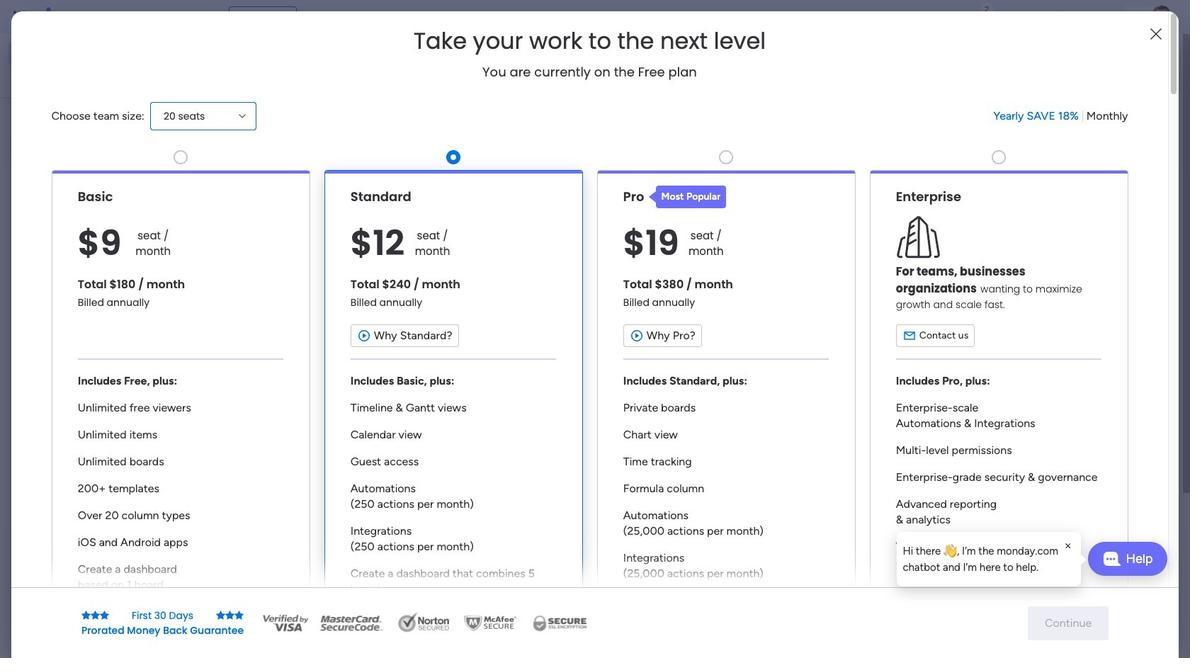 Task type: locate. For each thing, give the bounding box(es) containing it.
0 vertical spatial option
[[9, 43, 172, 65]]

option
[[9, 43, 172, 65], [9, 67, 172, 89], [0, 168, 181, 170]]

help image
[[1099, 10, 1113, 24]]

1 horizontal spatial add to favorites image
[[652, 259, 666, 273]]

heading
[[414, 28, 766, 54]]

section head
[[649, 186, 727, 208]]

close recently visited image
[[219, 116, 236, 133]]

dialog
[[898, 532, 1082, 587]]

getting started element
[[957, 517, 1170, 573]]

star image for first star image from the left
[[81, 611, 91, 621]]

star image
[[100, 611, 109, 621], [226, 611, 235, 621], [235, 611, 244, 621]]

2 star image from the left
[[91, 611, 100, 621]]

star image for 3rd star image from the left
[[216, 611, 226, 621]]

billing cycle selection group
[[994, 108, 1129, 124]]

mastercard secure code image
[[316, 613, 387, 634]]

1 star image from the left
[[81, 611, 91, 621]]

select product image
[[13, 10, 27, 24]]

list box
[[0, 166, 181, 504]]

2 horizontal spatial add to favorites image
[[884, 259, 898, 273]]

3 star image from the left
[[216, 611, 226, 621]]

add to favorites image
[[420, 259, 435, 273], [652, 259, 666, 273], [884, 259, 898, 273]]

0 horizontal spatial add to favorites image
[[420, 259, 435, 273]]

verified by visa image
[[261, 613, 311, 634]]

norton secured image
[[393, 613, 457, 634]]

section head inside pro tier selected 'option'
[[649, 186, 727, 208]]

terry turtle image
[[252, 583, 281, 611]]

notifications image
[[939, 10, 953, 24]]

star image
[[81, 611, 91, 621], [91, 611, 100, 621], [216, 611, 226, 621]]

templates image image
[[970, 285, 1157, 383]]

chat bot icon image
[[1103, 552, 1121, 566]]

tier options list box
[[51, 144, 1129, 640]]

see plans image
[[235, 9, 248, 25]]



Task type: vqa. For each thing, say whether or not it's contained in the screenshot.
the topmost v2 like icon
no



Task type: describe. For each thing, give the bounding box(es) containing it.
standard tier selected option
[[324, 170, 583, 640]]

help center element
[[957, 585, 1170, 641]]

3 star image from the left
[[235, 611, 244, 621]]

update feed image
[[970, 10, 985, 24]]

2 add to favorites image from the left
[[652, 259, 666, 273]]

ssl encrypted image
[[525, 613, 596, 634]]

quick search results list box
[[219, 133, 923, 494]]

1 add to favorites image from the left
[[420, 259, 435, 273]]

enterprise tier selected option
[[870, 170, 1129, 640]]

terry turtle image
[[1151, 6, 1174, 28]]

monday marketplace image
[[1033, 10, 1047, 24]]

circle o image
[[978, 169, 987, 180]]

component image
[[700, 281, 713, 294]]

mcafee secure image
[[462, 613, 519, 634]]

2 vertical spatial option
[[0, 168, 181, 170]]

check circle image
[[978, 151, 987, 162]]

2 star image from the left
[[226, 611, 235, 621]]

basic tier selected option
[[51, 170, 310, 640]]

2 element
[[362, 534, 379, 551]]

invite members image
[[1002, 10, 1016, 24]]

search everything image
[[1068, 10, 1082, 24]]

1 star image from the left
[[100, 611, 109, 621]]

1 vertical spatial option
[[9, 67, 172, 89]]

remove from favorites image
[[420, 433, 435, 447]]

pro tier selected option
[[597, 170, 856, 640]]

3 add to favorites image from the left
[[884, 259, 898, 273]]

2 image
[[981, 1, 994, 17]]



